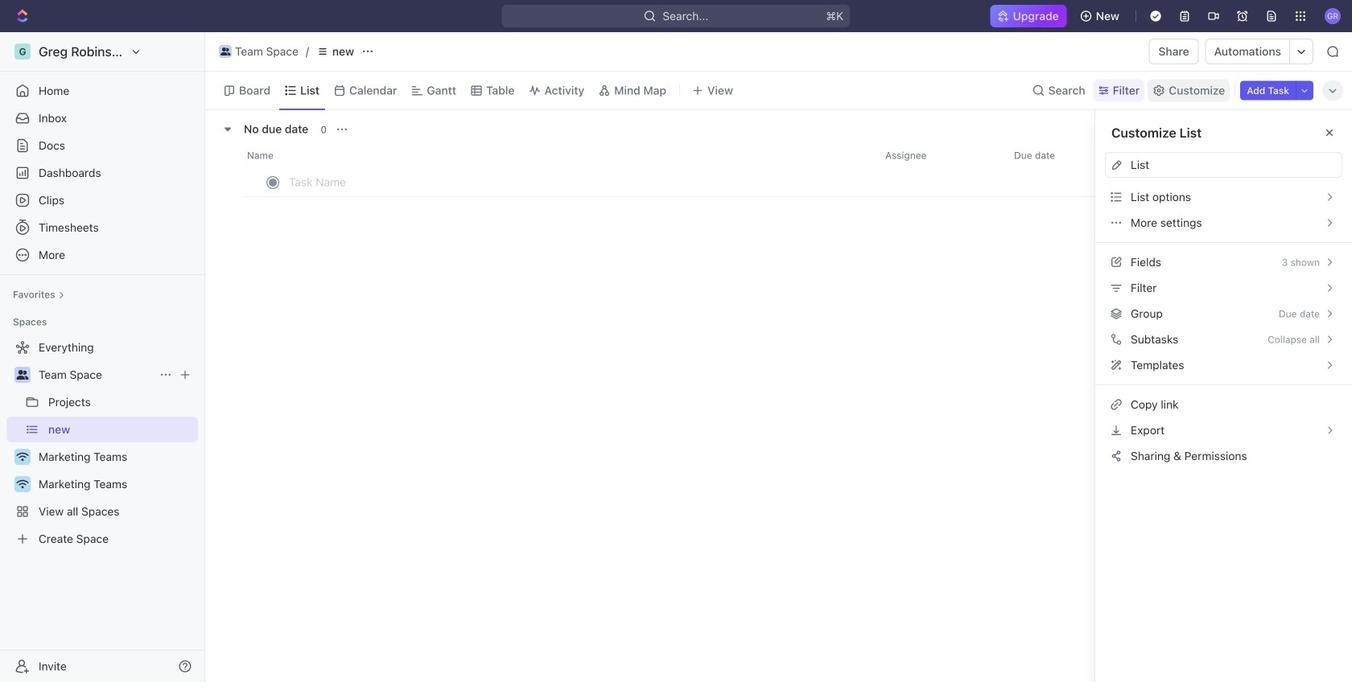 Task type: describe. For each thing, give the bounding box(es) containing it.
sidebar navigation
[[0, 32, 209, 683]]

2 wifi image from the top
[[17, 480, 29, 490]]

greg robinson's workspace, , element
[[14, 43, 31, 60]]

user group image
[[220, 48, 230, 56]]



Task type: locate. For each thing, give the bounding box(es) containing it.
tree inside sidebar navigation
[[6, 335, 198, 552]]

tree
[[6, 335, 198, 552]]

user group image
[[17, 370, 29, 380]]

wifi image
[[17, 452, 29, 462], [17, 480, 29, 490]]

1 wifi image from the top
[[17, 452, 29, 462]]

Task Name text field
[[289, 169, 759, 195]]

1 vertical spatial wifi image
[[17, 480, 29, 490]]

0 vertical spatial wifi image
[[17, 452, 29, 462]]



Task type: vqa. For each thing, say whether or not it's contained in the screenshot.
4th row
no



